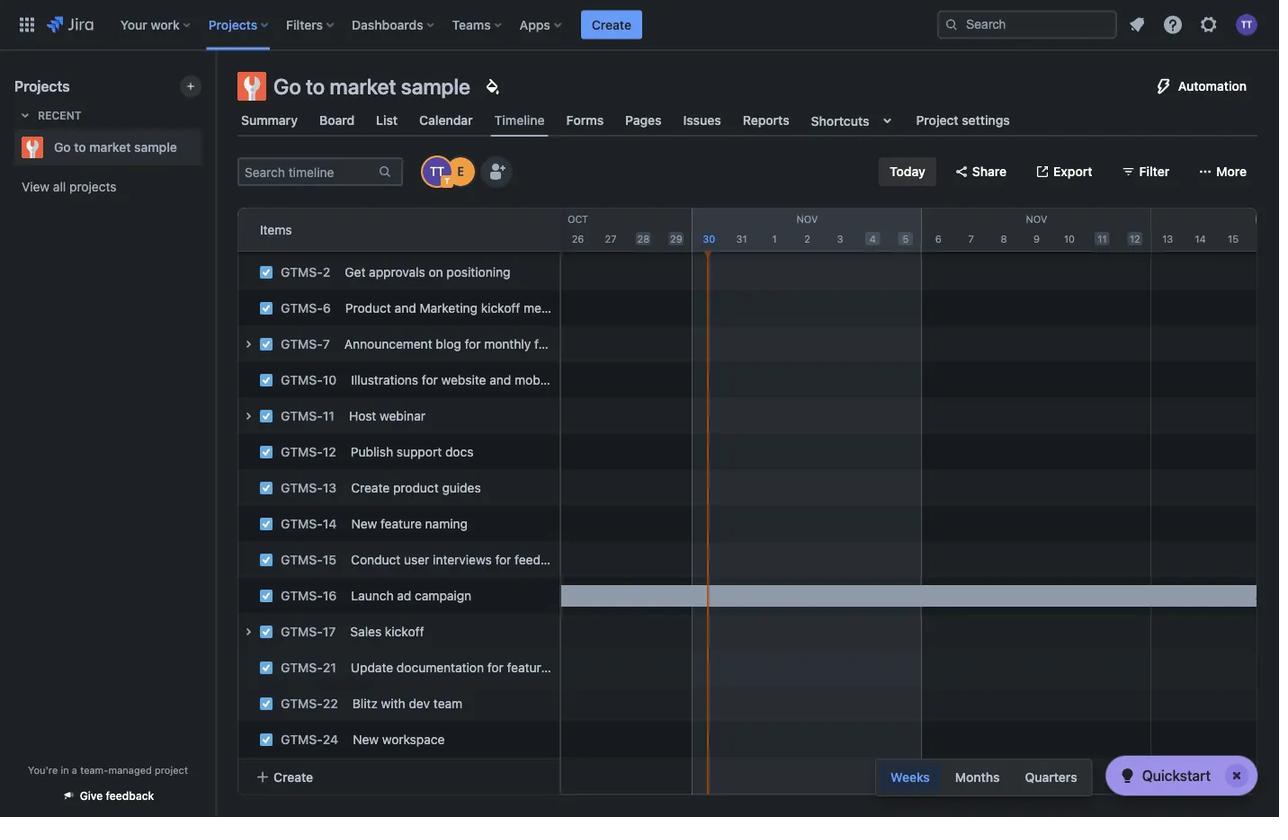 Task type: describe. For each thing, give the bounding box(es) containing it.
gtms- for 15
[[281, 553, 323, 568]]

illustrations
[[351, 373, 418, 388]]

row group inside the timeline grid
[[229, 183, 632, 795]]

add people image
[[486, 161, 507, 183]]

1 horizontal spatial kickoff
[[481, 301, 520, 316]]

0 vertical spatial market
[[330, 74, 396, 99]]

create inside "primary" element
[[592, 17, 632, 32]]

row containing gtms-22
[[229, 682, 560, 723]]

gtms-14 link
[[281, 517, 337, 532]]

update
[[552, 661, 592, 676]]

shortcuts
[[811, 113, 870, 128]]

project settings link
[[913, 104, 1014, 137]]

your work
[[120, 17, 180, 32]]

26
[[572, 233, 584, 245]]

give
[[80, 790, 103, 803]]

0 horizontal spatial and
[[395, 301, 416, 316]]

automation button
[[1143, 72, 1258, 101]]

gtms-11
[[281, 409, 335, 424]]

banner containing your work
[[0, 0, 1280, 50]]

today button
[[879, 157, 936, 186]]

0 vertical spatial 11
[[1098, 233, 1107, 245]]

0 horizontal spatial create button
[[245, 762, 553, 794]]

a
[[72, 765, 77, 777]]

gtms- for 22
[[281, 697, 323, 712]]

task image for gtms-22
[[259, 697, 274, 712]]

gtms-6 link
[[281, 301, 331, 316]]

collapse recent projects image
[[14, 104, 36, 126]]

shortcuts button
[[808, 104, 902, 137]]

apps button
[[514, 10, 569, 39]]

for right the documentation in the bottom of the page
[[488, 661, 504, 676]]

new
[[563, 193, 587, 208]]

task image for gtms-2
[[259, 265, 274, 280]]

settings
[[962, 113, 1010, 128]]

create project image
[[184, 79, 198, 94]]

all
[[53, 180, 66, 194]]

task image for gtms-6
[[259, 301, 274, 316]]

Search timeline text field
[[239, 159, 376, 184]]

filters button
[[281, 10, 341, 39]]

1 horizontal spatial to
[[306, 74, 325, 99]]

create button inside "primary" element
[[581, 10, 642, 39]]

create down gtms-24 link
[[274, 770, 313, 785]]

task image for gtms-11
[[259, 409, 274, 424]]

13 inside row
[[323, 481, 337, 496]]

get
[[345, 265, 366, 280]]

board link
[[316, 104, 358, 137]]

projects inside projects dropdown button
[[209, 17, 257, 32]]

issues link
[[680, 104, 725, 137]]

oct for 17
[[338, 214, 359, 225]]

task image for gtms-17
[[259, 625, 274, 640]]

0 vertical spatial 17
[[278, 233, 288, 245]]

you're in a team-managed project
[[28, 765, 188, 777]]

27
[[605, 233, 617, 245]]

months
[[955, 771, 1000, 786]]

gtms- for 21
[[281, 661, 323, 676]]

row containing gtms-16
[[229, 574, 560, 615]]

12 inside row
[[323, 445, 336, 460]]

automation image
[[1153, 76, 1175, 97]]

board
[[319, 113, 355, 128]]

task image for gtms-21
[[259, 661, 274, 676]]

approvals
[[369, 265, 425, 280]]

row containing gtms-10
[[229, 358, 579, 399]]

list
[[376, 113, 398, 128]]

1 vertical spatial 11
[[323, 409, 335, 424]]

gtms- for 11
[[281, 409, 323, 424]]

row containing gtms-17
[[229, 610, 560, 651]]

row containing gtms-2
[[229, 250, 560, 291]]

0 horizontal spatial 15
[[323, 553, 337, 568]]

eloisefrancis23 image
[[446, 157, 475, 186]]

dashboards button
[[346, 10, 441, 39]]

timeline grid
[[103, 139, 1280, 795]]

1 vertical spatial market
[[89, 140, 131, 155]]

gtms-22 link
[[281, 697, 338, 712]]

gtms-10 link
[[281, 373, 337, 388]]

quarters
[[1025, 771, 1078, 786]]

sidebar navigation image
[[196, 72, 236, 108]]

blitz with dev team
[[353, 697, 463, 712]]

Search field
[[938, 10, 1118, 39]]

29
[[670, 233, 683, 245]]

projects
[[69, 180, 117, 194]]

export button
[[1025, 157, 1104, 186]]

task image for gtms-24
[[259, 733, 274, 748]]

7 inside cell
[[323, 337, 330, 352]]

gtms-7 link
[[281, 337, 330, 352]]

updates
[[579, 337, 626, 352]]

docs
[[445, 445, 474, 460]]

cell for row containing gtms-17
[[238, 615, 560, 651]]

forms link
[[563, 104, 608, 137]]

project
[[155, 765, 188, 777]]

30
[[703, 233, 716, 245]]

1 vertical spatial sample
[[134, 140, 177, 155]]

gtms-17 link
[[281, 625, 336, 640]]

set background color image
[[481, 76, 503, 97]]

0 vertical spatial sample
[[401, 74, 471, 99]]

4
[[870, 233, 876, 245]]

host webinar
[[349, 409, 426, 424]]

gtms-16
[[281, 589, 337, 604]]

1 horizontal spatial 15
[[1228, 233, 1239, 245]]

project settings
[[916, 113, 1010, 128]]

product
[[345, 301, 391, 316]]

1 column header from the left
[[234, 209, 463, 251]]

meeting
[[524, 301, 571, 316]]

cell for row containing gtms-7
[[238, 327, 626, 363]]

3 inside cell
[[323, 229, 331, 244]]

notifications image
[[1127, 14, 1148, 36]]

pages
[[626, 113, 662, 128]]

app
[[557, 373, 579, 388]]

gtms-13
[[281, 481, 337, 496]]

new for new workspace
[[353, 733, 379, 748]]

filter
[[1140, 164, 1170, 179]]

campaign
[[415, 589, 472, 604]]

weeks
[[891, 771, 930, 786]]

for right the blog
[[465, 337, 481, 352]]

gtms-12 link
[[281, 445, 336, 460]]

project
[[916, 113, 959, 128]]

interviews
[[433, 553, 492, 568]]

nov for 2
[[797, 214, 818, 225]]

product
[[393, 481, 439, 496]]

weeks button
[[880, 764, 941, 793]]

14 inside column header
[[1195, 233, 1206, 245]]

quickstart
[[1142, 768, 1211, 785]]

task image for gtms-14
[[259, 517, 274, 532]]

for left website at the top of the page
[[422, 373, 438, 388]]

oct for 27
[[568, 214, 589, 225]]

gtms-12
[[281, 445, 336, 460]]

gtms- for 17
[[281, 625, 323, 640]]

show child issues image for gtms-17
[[238, 622, 259, 643]]

gtms-14
[[281, 517, 337, 532]]

feature left update
[[507, 661, 548, 676]]

16
[[323, 589, 337, 604]]

new workspace
[[353, 733, 445, 748]]

gtms-6
[[281, 301, 331, 316]]

row containing gtms-24
[[229, 718, 560, 759]]

support
[[397, 445, 442, 460]]

launch
[[351, 589, 394, 604]]

primary element
[[11, 0, 938, 50]]

work
[[151, 17, 180, 32]]

help image
[[1163, 14, 1184, 36]]

quickstart button
[[1106, 757, 1258, 796]]

1 horizontal spatial and
[[453, 193, 474, 208]]

0 horizontal spatial go to market sample
[[54, 140, 177, 155]]

show child issues image for gtms-11
[[238, 406, 259, 427]]

you're
[[28, 765, 58, 777]]

apps
[[520, 17, 551, 32]]

create positioning and messaging for new feature
[[343, 193, 632, 208]]

kickoff inside cell
[[385, 625, 424, 640]]

to inside go to market sample link
[[74, 140, 86, 155]]

gtms- for 24
[[281, 733, 323, 748]]



Task type: vqa. For each thing, say whether or not it's contained in the screenshot.


Task type: locate. For each thing, give the bounding box(es) containing it.
cell for row containing gtms-11
[[238, 399, 560, 435]]

naming
[[425, 517, 468, 532]]

positioning up product and marketing kickoff meeting
[[447, 265, 511, 280]]

gtms- up gtms-7 link
[[281, 301, 323, 316]]

1 vertical spatial show child issues image
[[238, 622, 259, 643]]

31
[[737, 233, 747, 245]]

1 vertical spatial and
[[395, 301, 416, 316]]

and down 'approvals'
[[395, 301, 416, 316]]

dev
[[409, 697, 430, 712]]

show child issues image left items
[[238, 226, 259, 247]]

5 task image from the top
[[259, 517, 274, 532]]

3 nov from the left
[[1256, 214, 1277, 225]]

feature inside cell
[[535, 337, 576, 352]]

positioning down terry turtle image on the left top of the page
[[385, 193, 449, 208]]

10 up gtms-11
[[323, 373, 337, 388]]

task image for gtms-12
[[259, 445, 274, 460]]

0 vertical spatial 7
[[969, 233, 974, 245]]

host
[[349, 409, 376, 424]]

7 inside column header
[[969, 233, 974, 245]]

2 show child issues image from the top
[[238, 334, 259, 355]]

0 horizontal spatial kickoff
[[385, 625, 424, 640]]

1 horizontal spatial 14
[[1195, 233, 1206, 245]]

add to starred image
[[196, 137, 218, 158]]

1 horizontal spatial 7
[[969, 233, 974, 245]]

projects up 'sidebar navigation' "image"
[[209, 17, 257, 32]]

3 task image from the top
[[259, 445, 274, 460]]

1 vertical spatial 10
[[323, 373, 337, 388]]

28
[[637, 233, 650, 245]]

nov
[[797, 214, 818, 225], [1026, 214, 1048, 225], [1256, 214, 1277, 225]]

2 horizontal spatial nov
[[1256, 214, 1277, 225]]

and down the eloisefrancis23 icon
[[453, 193, 474, 208]]

task image left gtms-3 link
[[259, 229, 274, 244]]

more
[[1217, 164, 1247, 179]]

1 vertical spatial kickoff
[[385, 625, 424, 640]]

kickoff
[[481, 301, 520, 316], [385, 625, 424, 640]]

2 right 1
[[805, 233, 811, 245]]

2 column header from the left
[[463, 209, 693, 251]]

task image left gtms-6
[[259, 301, 274, 316]]

9 gtms- from the top
[[281, 517, 323, 532]]

go to market sample up view all projects link
[[54, 140, 177, 155]]

task image
[[259, 229, 274, 244], [259, 337, 274, 352], [259, 445, 274, 460], [259, 481, 274, 496], [259, 517, 274, 532], [259, 589, 274, 604], [259, 661, 274, 676], [259, 733, 274, 748]]

0 horizontal spatial nov
[[797, 214, 818, 225]]

1 vertical spatial 13
[[323, 481, 337, 496]]

0 horizontal spatial projects
[[14, 78, 70, 95]]

task image for gtms-7
[[259, 337, 274, 352]]

gtms- up the gtms-21 "link"
[[281, 625, 323, 640]]

0 horizontal spatial feedback
[[106, 790, 154, 803]]

create button right the apps popup button
[[581, 10, 642, 39]]

go up summary
[[274, 74, 301, 99]]

gtms-17
[[281, 625, 336, 640]]

new up conduct
[[351, 517, 377, 532]]

reports link
[[739, 104, 793, 137]]

12 inside column header
[[1130, 233, 1141, 245]]

1 horizontal spatial market
[[330, 74, 396, 99]]

for left new
[[544, 193, 560, 208]]

task image left gtms-15
[[259, 553, 274, 568]]

0 horizontal spatial 7
[[323, 337, 330, 352]]

nov for 9
[[1026, 214, 1048, 225]]

3
[[323, 229, 331, 244], [837, 233, 843, 245]]

mobile
[[515, 373, 554, 388]]

7 task image from the top
[[259, 697, 274, 712]]

gtms- for 10
[[281, 373, 323, 388]]

0 vertical spatial go to market sample
[[274, 74, 471, 99]]

0 vertical spatial cell
[[238, 327, 626, 363]]

gtms- up 'gtms-16' link
[[281, 553, 323, 568]]

cell containing gtms-11
[[238, 399, 560, 435]]

banner
[[0, 0, 1280, 50]]

gtms- down "gtms-12"
[[281, 481, 323, 496]]

1 horizontal spatial feedback
[[515, 553, 569, 568]]

gtms- down gtms-3 link
[[281, 265, 323, 280]]

6 task image from the top
[[259, 589, 274, 604]]

market up view all projects link
[[89, 140, 131, 155]]

row containing gtms-21
[[229, 646, 592, 687]]

give feedback
[[80, 790, 154, 803]]

positioning
[[385, 193, 449, 208], [447, 265, 511, 280]]

months button
[[945, 764, 1011, 793]]

0 vertical spatial go
[[274, 74, 301, 99]]

monthly
[[484, 337, 531, 352]]

0 horizontal spatial sample
[[134, 140, 177, 155]]

15 down more
[[1228, 233, 1239, 245]]

1 vertical spatial projects
[[14, 78, 70, 95]]

0 horizontal spatial 6
[[323, 301, 331, 316]]

1 task image from the top
[[259, 229, 274, 244]]

show child issues image inside the gtms-3 cell
[[238, 226, 259, 247]]

sample
[[401, 74, 471, 99], [134, 140, 177, 155]]

gtms- down gtms-22
[[281, 733, 323, 748]]

and
[[453, 193, 474, 208], [395, 301, 416, 316], [490, 373, 511, 388]]

row containing gtms-6
[[229, 286, 571, 327]]

website
[[441, 373, 486, 388]]

task image left gtms-13 link
[[259, 481, 274, 496]]

8 task image from the top
[[259, 733, 274, 748]]

1 vertical spatial go
[[54, 140, 71, 155]]

positioning inside row
[[447, 265, 511, 280]]

0 vertical spatial positioning
[[385, 193, 449, 208]]

new for new feature naming
[[351, 517, 377, 532]]

items
[[260, 222, 292, 237]]

0 horizontal spatial to
[[74, 140, 86, 155]]

gtms-21
[[281, 661, 336, 676]]

gtms- down gtms-11 "link"
[[281, 445, 323, 460]]

for
[[544, 193, 560, 208], [465, 337, 481, 352], [422, 373, 438, 388], [495, 553, 511, 568], [488, 661, 504, 676]]

cell containing gtms-7
[[238, 327, 626, 363]]

7 left 8
[[969, 233, 974, 245]]

1 vertical spatial 2
[[323, 265, 331, 280]]

market up list
[[330, 74, 396, 99]]

illustrations for website and mobile app
[[351, 373, 579, 388]]

0 vertical spatial 10
[[1064, 233, 1075, 245]]

5 gtms- from the top
[[281, 373, 323, 388]]

0 horizontal spatial 12
[[323, 445, 336, 460]]

2 vertical spatial cell
[[238, 615, 560, 651]]

sample up calendar
[[401, 74, 471, 99]]

gtms-10
[[281, 373, 337, 388]]

7 up gtms-10 link
[[323, 337, 330, 352]]

row group
[[229, 183, 632, 795]]

for right interviews
[[495, 553, 511, 568]]

cell down marketing
[[238, 327, 626, 363]]

1 horizontal spatial create button
[[581, 10, 642, 39]]

3 column header from the left
[[693, 209, 922, 251]]

task image left gtms-12 link
[[259, 445, 274, 460]]

0 vertical spatial to
[[306, 74, 325, 99]]

forms
[[567, 113, 604, 128]]

check image
[[1117, 766, 1139, 787]]

10 right 9
[[1064, 233, 1075, 245]]

1 horizontal spatial go
[[274, 74, 301, 99]]

1 gtms- from the top
[[281, 229, 323, 244]]

15 up 16
[[323, 553, 337, 568]]

and left mobile
[[490, 373, 511, 388]]

create up the gtms-3 cell
[[343, 193, 382, 208]]

4 gtms- from the top
[[281, 337, 323, 352]]

gtms-15
[[281, 553, 337, 568]]

0 horizontal spatial 3
[[323, 229, 331, 244]]

feature down the meeting
[[535, 337, 576, 352]]

create right the apps popup button
[[592, 17, 632, 32]]

1 horizontal spatial 13
[[1163, 233, 1174, 245]]

1 vertical spatial positioning
[[447, 265, 511, 280]]

filters
[[286, 17, 323, 32]]

1 vertical spatial feedback
[[106, 790, 154, 803]]

sample left the add to starred image
[[134, 140, 177, 155]]

team-
[[80, 765, 108, 777]]

0 horizontal spatial 14
[[323, 517, 337, 532]]

user
[[404, 553, 430, 568]]

gtms- down gtms-7 link
[[281, 373, 323, 388]]

gtms-3 cell
[[238, 219, 560, 255]]

5 column header from the left
[[1152, 209, 1280, 251]]

row group containing create positioning and messaging for new feature
[[229, 183, 632, 795]]

gtms-
[[281, 229, 323, 244], [281, 265, 323, 280], [281, 301, 323, 316], [281, 337, 323, 352], [281, 373, 323, 388], [281, 409, 323, 424], [281, 445, 323, 460], [281, 481, 323, 496], [281, 517, 323, 532], [281, 553, 323, 568], [281, 589, 323, 604], [281, 625, 323, 640], [281, 661, 323, 676], [281, 697, 323, 712], [281, 733, 323, 748]]

1 horizontal spatial go to market sample
[[274, 74, 471, 99]]

task image for gtms-3
[[259, 229, 274, 244]]

6
[[936, 233, 942, 245], [323, 301, 331, 316]]

gtms-3 row
[[238, 219, 560, 255]]

2 left get
[[323, 265, 331, 280]]

10 gtms- from the top
[[281, 553, 323, 568]]

row containing gtms-7
[[229, 322, 626, 363]]

7
[[969, 233, 974, 245], [323, 337, 330, 352]]

1 vertical spatial 14
[[323, 517, 337, 532]]

projects
[[209, 17, 257, 32], [14, 78, 70, 95]]

0 vertical spatial 6
[[936, 233, 942, 245]]

launch ad campaign
[[351, 589, 472, 604]]

items row group
[[238, 208, 560, 252]]

blog
[[436, 337, 461, 352]]

gtms- up gtms-2
[[281, 229, 323, 244]]

0 vertical spatial show child issues image
[[238, 226, 259, 247]]

gtms- down gtms-6 "link"
[[281, 337, 323, 352]]

0 vertical spatial 13
[[1163, 233, 1174, 245]]

update
[[351, 661, 393, 676]]

row containing gtms-14
[[229, 502, 560, 543]]

gtms- up gtms-15 link at the bottom left of the page
[[281, 517, 323, 532]]

21
[[323, 661, 336, 676]]

3 gtms- from the top
[[281, 301, 323, 316]]

14 gtms- from the top
[[281, 697, 323, 712]]

appswitcher icon image
[[16, 14, 38, 36]]

share button
[[944, 157, 1018, 186]]

13 up gtms-14
[[323, 481, 337, 496]]

3 left 4 at the top right of page
[[837, 233, 843, 245]]

marketing
[[420, 301, 478, 316]]

row
[[229, 250, 560, 291], [229, 286, 571, 327], [229, 322, 626, 363], [229, 358, 579, 399], [229, 394, 560, 435], [229, 430, 560, 471], [229, 466, 560, 507], [229, 502, 560, 543], [229, 538, 569, 579], [229, 574, 560, 615], [229, 610, 560, 651], [229, 646, 592, 687], [229, 682, 560, 723], [229, 718, 560, 759], [238, 759, 560, 795]]

0 horizontal spatial 17
[[278, 233, 288, 245]]

task image for gtms-10
[[259, 373, 274, 388]]

task image for gtms-15
[[259, 553, 274, 568]]

jira image
[[47, 14, 93, 36], [47, 14, 93, 36]]

show child issues image for gtms-7
[[238, 334, 259, 355]]

0 horizontal spatial market
[[89, 140, 131, 155]]

in
[[61, 765, 69, 777]]

task image left gtms-21
[[259, 661, 274, 676]]

kickoff up monthly
[[481, 301, 520, 316]]

7 task image from the top
[[259, 661, 274, 676]]

recent
[[38, 109, 81, 121]]

dismiss quickstart image
[[1223, 762, 1252, 791]]

sales
[[350, 625, 382, 640]]

2 nov from the left
[[1026, 214, 1048, 225]]

3 inside column header
[[837, 233, 843, 245]]

1 horizontal spatial projects
[[209, 17, 257, 32]]

gtms- for 13
[[281, 481, 323, 496]]

new
[[351, 517, 377, 532], [353, 733, 379, 748]]

0 vertical spatial projects
[[209, 17, 257, 32]]

gtms-2 link
[[281, 265, 331, 280]]

task image left "gtms-17" link
[[259, 625, 274, 640]]

1 vertical spatial cell
[[238, 399, 560, 435]]

0 horizontal spatial 11
[[323, 409, 335, 424]]

0 vertical spatial 14
[[1195, 233, 1206, 245]]

2 gtms- from the top
[[281, 265, 323, 280]]

row containing gtms-15
[[229, 538, 569, 579]]

1 vertical spatial 17
[[323, 625, 336, 640]]

search image
[[945, 18, 959, 32]]

0 vertical spatial and
[[453, 193, 474, 208]]

0 vertical spatial kickoff
[[481, 301, 520, 316]]

to
[[306, 74, 325, 99], [74, 140, 86, 155]]

5 task image from the top
[[259, 553, 274, 568]]

show child issues image left "gtms-17" link
[[238, 622, 259, 643]]

0 vertical spatial 2
[[805, 233, 811, 245]]

0 vertical spatial show child issues image
[[238, 406, 259, 427]]

task image left gtms-7
[[259, 337, 274, 352]]

11 right 9
[[1098, 233, 1107, 245]]

gtms- for 6
[[281, 301, 323, 316]]

2 horizontal spatial and
[[490, 373, 511, 388]]

feature
[[591, 193, 632, 208], [535, 337, 576, 352], [381, 517, 422, 532], [507, 661, 548, 676]]

1 show child issues image from the top
[[238, 226, 259, 247]]

show child issues image left gtms-7
[[238, 334, 259, 355]]

1 horizontal spatial 3
[[837, 233, 843, 245]]

feature right new
[[591, 193, 632, 208]]

cell down 'ad'
[[238, 615, 560, 651]]

1 horizontal spatial 6
[[936, 233, 942, 245]]

create down publish
[[351, 481, 390, 496]]

0 horizontal spatial 13
[[323, 481, 337, 496]]

gtms- for 16
[[281, 589, 323, 604]]

17
[[278, 233, 288, 245], [323, 625, 336, 640]]

8
[[1001, 233, 1007, 245]]

0 vertical spatial 15
[[1228, 233, 1239, 245]]

4 column header from the left
[[922, 209, 1152, 251]]

cell up "publish support docs"
[[238, 399, 560, 435]]

view
[[22, 180, 50, 194]]

projects up collapse recent projects image
[[14, 78, 70, 95]]

1 cell from the top
[[238, 327, 626, 363]]

gtms- down "gtms-17" link
[[281, 661, 323, 676]]

go to market sample up list
[[274, 74, 471, 99]]

task image left the 'gtms-14' link
[[259, 517, 274, 532]]

to down the "recent" at the left of page
[[74, 140, 86, 155]]

gtms- for 2
[[281, 265, 323, 280]]

announcement
[[344, 337, 432, 352]]

issues
[[683, 113, 721, 128]]

11
[[1098, 233, 1107, 245], [323, 409, 335, 424]]

guides
[[442, 481, 481, 496]]

0 vertical spatial feedback
[[515, 553, 569, 568]]

kickoff down 'ad'
[[385, 625, 424, 640]]

feedback down managed
[[106, 790, 154, 803]]

1 vertical spatial to
[[74, 140, 86, 155]]

terry turtle image
[[423, 157, 452, 186]]

13 gtms- from the top
[[281, 661, 323, 676]]

1 oct from the left
[[338, 214, 359, 225]]

1 vertical spatial show child issues image
[[238, 334, 259, 355]]

summary link
[[238, 104, 301, 137]]

1 horizontal spatial 11
[[1098, 233, 1107, 245]]

1 horizontal spatial 12
[[1130, 233, 1141, 245]]

6 right 5 on the right top
[[936, 233, 942, 245]]

3 cell from the top
[[238, 615, 560, 651]]

6 inside row
[[323, 301, 331, 316]]

6 left product
[[323, 301, 331, 316]]

1 vertical spatial 7
[[323, 337, 330, 352]]

14 down more button
[[1195, 233, 1206, 245]]

feedback inside row
[[515, 553, 569, 568]]

3 up gtms-2 'link'
[[323, 229, 331, 244]]

1 horizontal spatial 10
[[1064, 233, 1075, 245]]

gtms- for 7
[[281, 337, 323, 352]]

1 horizontal spatial 2
[[805, 233, 811, 245]]

12 up gtms-13
[[323, 445, 336, 460]]

1 task image from the top
[[259, 265, 274, 280]]

workspace
[[382, 733, 445, 748]]

0 vertical spatial create button
[[581, 10, 642, 39]]

feature down the product
[[381, 517, 422, 532]]

row containing gtms-11
[[229, 394, 560, 435]]

row containing gtms-13
[[229, 466, 560, 507]]

cell
[[238, 327, 626, 363], [238, 399, 560, 435], [238, 615, 560, 651]]

0 horizontal spatial 10
[[323, 373, 337, 388]]

13 down filter
[[1163, 233, 1174, 245]]

3 task image from the top
[[259, 373, 274, 388]]

1 vertical spatial 6
[[323, 301, 331, 316]]

tab list
[[227, 104, 1269, 137]]

calendar
[[419, 113, 473, 128]]

1 horizontal spatial oct
[[568, 214, 589, 225]]

task image for gtms-16
[[259, 589, 274, 604]]

feedback inside button
[[106, 790, 154, 803]]

12 gtms- from the top
[[281, 625, 323, 640]]

11 gtms- from the top
[[281, 589, 323, 604]]

create button down the new workspace
[[245, 762, 553, 794]]

0 vertical spatial new
[[351, 517, 377, 532]]

12 down the filter button
[[1130, 233, 1141, 245]]

task image left gtms-11 "link"
[[259, 409, 274, 424]]

summary
[[241, 113, 298, 128]]

gtms-22
[[281, 697, 338, 712]]

feedback right interviews
[[515, 553, 569, 568]]

24
[[323, 733, 339, 748]]

to up board
[[306, 74, 325, 99]]

gtms-24 link
[[281, 733, 339, 748]]

task image for gtms-13
[[259, 481, 274, 496]]

settings image
[[1199, 14, 1220, 36]]

0 horizontal spatial 2
[[323, 265, 331, 280]]

timeline
[[495, 113, 545, 128]]

15 gtms- from the top
[[281, 733, 323, 748]]

1 vertical spatial go to market sample
[[54, 140, 177, 155]]

1 vertical spatial new
[[353, 733, 379, 748]]

14 inside row
[[323, 517, 337, 532]]

1 horizontal spatial sample
[[401, 74, 471, 99]]

product and marketing kickoff meeting
[[345, 301, 571, 316]]

task image left gtms-22 'link'
[[259, 697, 274, 712]]

view all projects
[[22, 180, 117, 194]]

1 nov from the left
[[797, 214, 818, 225]]

task image left gtms-24 link
[[259, 733, 274, 748]]

row containing gtms-12
[[229, 430, 560, 471]]

gtms- for 14
[[281, 517, 323, 532]]

6 gtms- from the top
[[281, 409, 323, 424]]

17 inside row
[[323, 625, 336, 640]]

6 task image from the top
[[259, 625, 274, 640]]

4 task image from the top
[[259, 481, 274, 496]]

gtms-3
[[281, 229, 331, 244]]

today
[[890, 164, 926, 179]]

6 inside column header
[[936, 233, 942, 245]]

2 show child issues image from the top
[[238, 622, 259, 643]]

2 inside row
[[323, 265, 331, 280]]

give feedback button
[[51, 782, 165, 811]]

1 vertical spatial 15
[[323, 553, 337, 568]]

show child issues image
[[238, 406, 259, 427], [238, 622, 259, 643]]

announcement blog for monthly feature updates
[[344, 337, 626, 352]]

gtms- for 12
[[281, 445, 323, 460]]

task image left gtms-16 at the bottom left
[[259, 589, 274, 604]]

gtms- down gtms-21
[[281, 697, 323, 712]]

conduct
[[351, 553, 401, 568]]

8 gtms- from the top
[[281, 481, 323, 496]]

on
[[429, 265, 443, 280]]

0 horizontal spatial go
[[54, 140, 71, 155]]

show child issues image inside cell
[[238, 334, 259, 355]]

1 horizontal spatial nov
[[1026, 214, 1048, 225]]

2 vertical spatial and
[[490, 373, 511, 388]]

view all projects link
[[14, 171, 202, 203]]

your profile and settings image
[[1236, 14, 1258, 36]]

tab list containing timeline
[[227, 104, 1269, 137]]

11 left "host"
[[323, 409, 335, 424]]

gtms- inside row
[[281, 229, 323, 244]]

show child issues image
[[238, 226, 259, 247], [238, 334, 259, 355]]

gtms- up "gtms-17" link
[[281, 589, 323, 604]]

7 gtms- from the top
[[281, 445, 323, 460]]

managed
[[108, 765, 152, 777]]

1 vertical spatial create button
[[245, 762, 553, 794]]

show child issues image for gtms-3
[[238, 226, 259, 247]]

gtms- up "gtms-12"
[[281, 409, 323, 424]]

gtms-2
[[281, 265, 331, 280]]

2 cell from the top
[[238, 399, 560, 435]]

2 oct from the left
[[568, 214, 589, 225]]

publish
[[351, 445, 393, 460]]

2 task image from the top
[[259, 301, 274, 316]]

gtms- for 3
[[281, 229, 323, 244]]

0 vertical spatial 12
[[1130, 233, 1141, 245]]

1 show child issues image from the top
[[238, 406, 259, 427]]

go down the "recent" at the left of page
[[54, 140, 71, 155]]

4 task image from the top
[[259, 409, 274, 424]]

17 up gtms-2 'link'
[[278, 233, 288, 245]]

1 horizontal spatial 17
[[323, 625, 336, 640]]

column header
[[234, 209, 463, 251], [463, 209, 693, 251], [693, 209, 922, 251], [922, 209, 1152, 251], [1152, 209, 1280, 251]]

14 down gtms-13 link
[[323, 517, 337, 532]]

17 up 21
[[323, 625, 336, 640]]

cell containing gtms-17
[[238, 615, 560, 651]]

0 horizontal spatial oct
[[338, 214, 359, 225]]

your
[[120, 17, 147, 32]]

task image left "gtms-10"
[[259, 373, 274, 388]]

2 task image from the top
[[259, 337, 274, 352]]

task image
[[259, 265, 274, 280], [259, 301, 274, 316], [259, 373, 274, 388], [259, 409, 274, 424], [259, 553, 274, 568], [259, 625, 274, 640], [259, 697, 274, 712]]

share
[[972, 164, 1007, 179]]

new right 24
[[353, 733, 379, 748]]

show child issues image left gtms-11 "link"
[[238, 406, 259, 427]]

1 vertical spatial 12
[[323, 445, 336, 460]]

task image left gtms-2 'link'
[[259, 265, 274, 280]]

create product guides
[[351, 481, 481, 496]]



